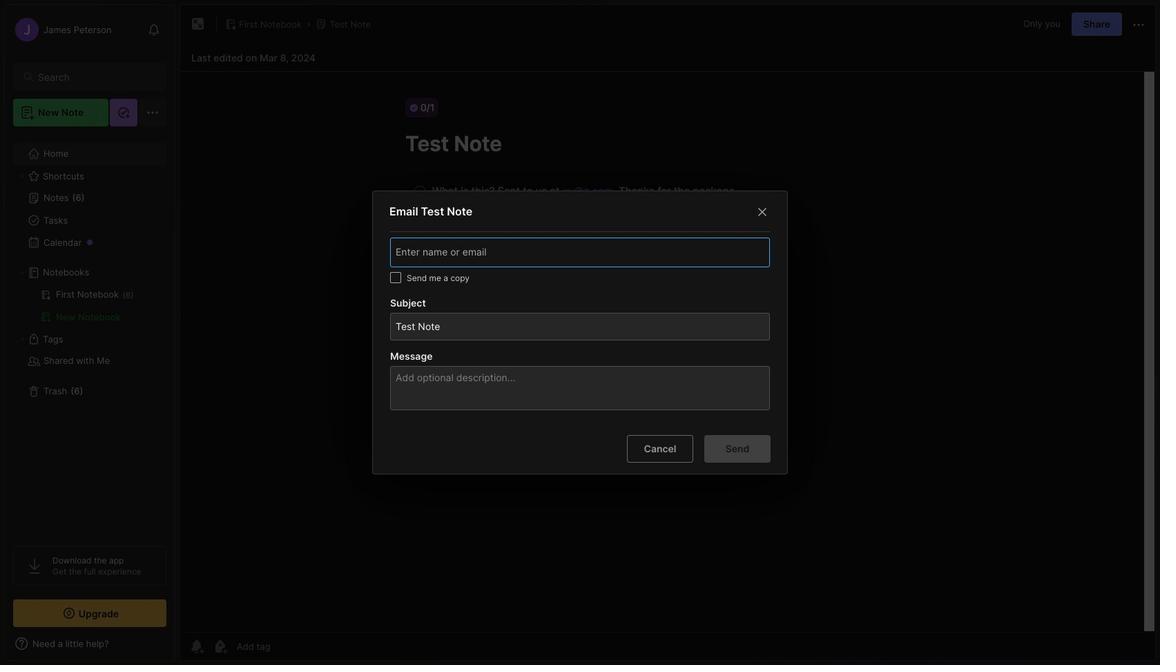 Task type: describe. For each thing, give the bounding box(es) containing it.
close image
[[755, 204, 771, 220]]

shared link switcher image
[[476, 270, 486, 279]]

Note Editor text field
[[180, 71, 1156, 632]]

add a reminder image
[[189, 638, 205, 655]]

none search field inside main element
[[38, 68, 154, 85]]

expand note image
[[190, 16, 207, 32]]

note window element
[[180, 4, 1157, 661]]

Add tag field
[[395, 245, 705, 260]]

Shared URL text field
[[402, 290, 759, 318]]

add tag image
[[212, 638, 229, 655]]



Task type: vqa. For each thing, say whether or not it's contained in the screenshot.
top CLOSE image
yes



Task type: locate. For each thing, give the bounding box(es) containing it.
Add optional description... text field
[[395, 370, 770, 410]]

main element
[[0, 0, 180, 665]]

tree
[[5, 135, 175, 534]]

None checkbox
[[390, 272, 401, 283]]

group
[[13, 284, 166, 328]]

Add subject... text field
[[395, 314, 764, 340]]

close image
[[757, 230, 773, 247]]

group inside tree
[[13, 284, 166, 328]]

expand tags image
[[18, 335, 26, 343]]

Search text field
[[38, 70, 154, 84]]

tree inside main element
[[5, 135, 175, 534]]

expand notebooks image
[[18, 269, 26, 277]]

None search field
[[38, 68, 154, 85]]



